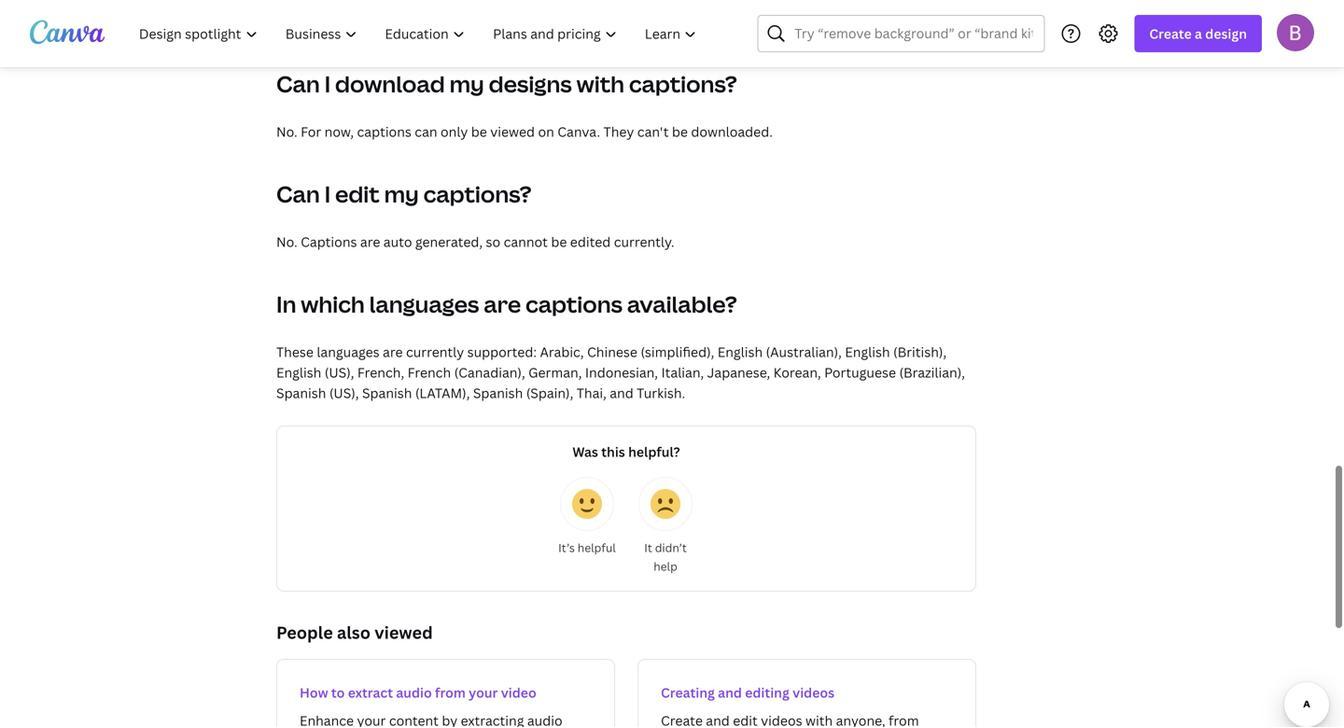 Task type: locate. For each thing, give the bounding box(es) containing it.
be right "only"
[[471, 123, 487, 141]]

creating
[[661, 684, 715, 702]]

spanish down these
[[276, 384, 326, 402]]

1 horizontal spatial spanish
[[362, 384, 412, 402]]

1 horizontal spatial viewed
[[491, 123, 535, 141]]

they
[[604, 123, 634, 141]]

helpful?
[[629, 443, 681, 461]]

be right the can't
[[672, 123, 688, 141]]

and
[[610, 384, 634, 402], [718, 684, 742, 702]]

can i edit my captions?
[[276, 179, 532, 209]]

🙂 image
[[572, 489, 602, 519]]

i
[[325, 69, 331, 99], [325, 179, 331, 209]]

2 horizontal spatial spanish
[[473, 384, 523, 402]]

(us),
[[325, 364, 354, 382], [330, 384, 359, 402]]

1 vertical spatial are
[[484, 289, 521, 319]]

japanese,
[[708, 364, 771, 382]]

i up now,
[[325, 69, 331, 99]]

creating and editing videos link
[[638, 659, 977, 728]]

are up french,
[[383, 343, 403, 361]]

0 vertical spatial captions?
[[629, 69, 738, 99]]

extract
[[348, 684, 393, 702]]

0 vertical spatial are
[[360, 233, 380, 251]]

generated,
[[416, 233, 483, 251]]

2 vertical spatial are
[[383, 343, 403, 361]]

captions? up the can't
[[629, 69, 738, 99]]

my right edit
[[384, 179, 419, 209]]

and left the editing
[[718, 684, 742, 702]]

0 horizontal spatial spanish
[[276, 384, 326, 402]]

can
[[276, 69, 320, 99], [276, 179, 320, 209]]

0 horizontal spatial captions?
[[424, 179, 532, 209]]

bob builder image
[[1278, 14, 1315, 51]]

with
[[577, 69, 625, 99]]

1 vertical spatial no.
[[276, 233, 298, 251]]

2 spanish from the left
[[362, 384, 412, 402]]

captions? up no. captions are auto generated, so cannot be edited currently.
[[424, 179, 532, 209]]

can
[[415, 123, 438, 141]]

are for currently
[[383, 343, 403, 361]]

my up "only"
[[450, 69, 484, 99]]

i for edit
[[325, 179, 331, 209]]

are
[[360, 233, 380, 251], [484, 289, 521, 319], [383, 343, 403, 361]]

are inside these languages are currently supported: arabic, chinese (simplified), english (australian), english (british), english (us), french, french (canadian), german, indonesian, italian, japanese, korean, portuguese (brazilian), spanish (us), spanish (latam), spanish (spain), thai, and turkish.
[[383, 343, 403, 361]]

how
[[300, 684, 328, 702]]

no. left for
[[276, 123, 298, 141]]

can up for
[[276, 69, 320, 99]]

1 vertical spatial languages
[[317, 343, 380, 361]]

0 horizontal spatial and
[[610, 384, 634, 402]]

korean,
[[774, 364, 822, 382]]

this
[[602, 443, 626, 461]]

i left edit
[[325, 179, 331, 209]]

captions
[[357, 123, 412, 141], [526, 289, 623, 319]]

0 vertical spatial i
[[325, 69, 331, 99]]

0 horizontal spatial captions
[[357, 123, 412, 141]]

help
[[654, 559, 678, 574]]

0 horizontal spatial be
[[471, 123, 487, 141]]

spanish down the (canadian),
[[473, 384, 523, 402]]

(latam),
[[415, 384, 470, 402]]

(us), left french,
[[325, 364, 354, 382]]

captions up arabic, at the top left
[[526, 289, 623, 319]]

design
[[1206, 25, 1248, 42]]

(us), down french,
[[330, 384, 359, 402]]

canva.
[[558, 123, 601, 141]]

0 vertical spatial and
[[610, 384, 634, 402]]

0 vertical spatial can
[[276, 69, 320, 99]]

0 vertical spatial my
[[450, 69, 484, 99]]

1 no. from the top
[[276, 123, 298, 141]]

0 vertical spatial no.
[[276, 123, 298, 141]]

spanish down french,
[[362, 384, 412, 402]]

currently.
[[614, 233, 675, 251]]

1 spanish from the left
[[276, 384, 326, 402]]

1 vertical spatial captions
[[526, 289, 623, 319]]

0 vertical spatial captions
[[357, 123, 412, 141]]

(canadian),
[[454, 364, 526, 382]]

be
[[471, 123, 487, 141], [672, 123, 688, 141], [551, 233, 567, 251]]

1 i from the top
[[325, 69, 331, 99]]

1 vertical spatial (us),
[[330, 384, 359, 402]]

2 horizontal spatial english
[[845, 343, 891, 361]]

italian,
[[662, 364, 704, 382]]

1 vertical spatial can
[[276, 179, 320, 209]]

it's
[[559, 540, 575, 556]]

people
[[276, 622, 333, 644]]

english up the portuguese
[[845, 343, 891, 361]]

viewed left the "on"
[[491, 123, 535, 141]]

1 horizontal spatial and
[[718, 684, 742, 702]]

(british),
[[894, 343, 947, 361]]

1 vertical spatial and
[[718, 684, 742, 702]]

1 horizontal spatial are
[[383, 343, 403, 361]]

edited
[[570, 233, 611, 251]]

2 horizontal spatial are
[[484, 289, 521, 319]]

viewed
[[491, 123, 535, 141], [375, 622, 433, 644]]

0 horizontal spatial english
[[276, 364, 322, 382]]

1 vertical spatial my
[[384, 179, 419, 209]]

now,
[[325, 123, 354, 141]]

1 vertical spatial viewed
[[375, 622, 433, 644]]

cannot
[[504, 233, 548, 251]]

0 vertical spatial (us),
[[325, 364, 354, 382]]

spanish
[[276, 384, 326, 402], [362, 384, 412, 402], [473, 384, 523, 402]]

indonesian,
[[585, 364, 658, 382]]

1 horizontal spatial my
[[450, 69, 484, 99]]

no.
[[276, 123, 298, 141], [276, 233, 298, 251]]

portuguese
[[825, 364, 897, 382]]

be left edited
[[551, 233, 567, 251]]

supported:
[[468, 343, 537, 361]]

to
[[331, 684, 345, 702]]

(spain),
[[526, 384, 574, 402]]

how to extract audio from your video link
[[276, 659, 615, 728]]

no. captions are auto generated, so cannot be edited currently.
[[276, 233, 675, 251]]

1 horizontal spatial captions?
[[629, 69, 738, 99]]

your
[[469, 684, 498, 702]]

create a design
[[1150, 25, 1248, 42]]

currently
[[406, 343, 464, 361]]

create
[[1150, 25, 1192, 42]]

can for can i download my designs with captions?
[[276, 69, 320, 99]]

turkish.
[[637, 384, 686, 402]]

can for can i edit my captions?
[[276, 179, 320, 209]]

captions left can
[[357, 123, 412, 141]]

for
[[301, 123, 321, 141]]

are for auto
[[360, 233, 380, 251]]

captions?
[[629, 69, 738, 99], [424, 179, 532, 209]]

german,
[[529, 364, 582, 382]]

2 can from the top
[[276, 179, 320, 209]]

0 horizontal spatial are
[[360, 233, 380, 251]]

are up supported:
[[484, 289, 521, 319]]

are left auto
[[360, 233, 380, 251]]

1 can from the top
[[276, 69, 320, 99]]

these languages are currently supported: arabic, chinese (simplified), english (australian), english (british), english (us), french, french (canadian), german, indonesian, italian, japanese, korean, portuguese (brazilian), spanish (us), spanish (latam), spanish (spain), thai, and turkish.
[[276, 343, 966, 402]]

no. left captions
[[276, 233, 298, 251]]

viewed right "also"
[[375, 622, 433, 644]]

english
[[718, 343, 763, 361], [845, 343, 891, 361], [276, 364, 322, 382]]

2 no. from the top
[[276, 233, 298, 251]]

1 vertical spatial i
[[325, 179, 331, 209]]

0 horizontal spatial my
[[384, 179, 419, 209]]

my
[[450, 69, 484, 99], [384, 179, 419, 209]]

on
[[538, 123, 555, 141]]

languages up french,
[[317, 343, 380, 361]]

video
[[501, 684, 537, 702]]

languages
[[369, 289, 479, 319], [317, 343, 380, 361]]

can up captions
[[276, 179, 320, 209]]

which
[[301, 289, 365, 319]]

english up japanese,
[[718, 343, 763, 361]]

and down indonesian,
[[610, 384, 634, 402]]

downloaded.
[[691, 123, 773, 141]]

can i download my designs with captions?
[[276, 69, 738, 99]]

english down these
[[276, 364, 322, 382]]

2 i from the top
[[325, 179, 331, 209]]

(australian),
[[766, 343, 842, 361]]

top level navigation element
[[127, 15, 713, 52]]

2 horizontal spatial be
[[672, 123, 688, 141]]

languages inside these languages are currently supported: arabic, chinese (simplified), english (australian), english (british), english (us), french, french (canadian), german, indonesian, italian, japanese, korean, portuguese (brazilian), spanish (us), spanish (latam), spanish (spain), thai, and turkish.
[[317, 343, 380, 361]]

languages up currently
[[369, 289, 479, 319]]

0 vertical spatial languages
[[369, 289, 479, 319]]



Task type: describe. For each thing, give the bounding box(es) containing it.
in which languages are captions available?
[[276, 289, 738, 319]]

these
[[276, 343, 314, 361]]

1 horizontal spatial english
[[718, 343, 763, 361]]

available?
[[627, 289, 738, 319]]

how to extract audio from your video
[[300, 684, 537, 702]]

it didn't help
[[645, 540, 687, 574]]

Try "remove background" or "brand kit" search field
[[795, 16, 1033, 51]]

captions
[[301, 233, 357, 251]]

french,
[[358, 364, 405, 382]]

1 vertical spatial captions?
[[424, 179, 532, 209]]

french
[[408, 364, 451, 382]]

can't
[[638, 123, 669, 141]]

people also viewed
[[276, 622, 433, 644]]

my for download
[[450, 69, 484, 99]]

also
[[337, 622, 371, 644]]

it's helpful
[[559, 540, 616, 556]]

only
[[441, 123, 468, 141]]

in
[[276, 289, 296, 319]]

edit
[[335, 179, 380, 209]]

and inside these languages are currently supported: arabic, chinese (simplified), english (australian), english (british), english (us), french, french (canadian), german, indonesian, italian, japanese, korean, portuguese (brazilian), spanish (us), spanish (latam), spanish (spain), thai, and turkish.
[[610, 384, 634, 402]]

was
[[573, 443, 599, 461]]

0 horizontal spatial viewed
[[375, 622, 433, 644]]

it
[[645, 540, 653, 556]]

no. for no. for now, captions can only be viewed on canva. they can't be downloaded.
[[276, 123, 298, 141]]

designs
[[489, 69, 572, 99]]

helpful
[[578, 540, 616, 556]]

3 spanish from the left
[[473, 384, 523, 402]]

1 horizontal spatial be
[[551, 233, 567, 251]]

😔 image
[[651, 489, 681, 519]]

from
[[435, 684, 466, 702]]

auto
[[384, 233, 412, 251]]

my for edit
[[384, 179, 419, 209]]

download
[[335, 69, 445, 99]]

chinese
[[587, 343, 638, 361]]

create a design button
[[1135, 15, 1263, 52]]

no. for now, captions can only be viewed on canva. they can't be downloaded.
[[276, 123, 773, 141]]

0 vertical spatial viewed
[[491, 123, 535, 141]]

thai,
[[577, 384, 607, 402]]

so
[[486, 233, 501, 251]]

editing
[[745, 684, 790, 702]]

1 horizontal spatial captions
[[526, 289, 623, 319]]

and inside creating and editing videos link
[[718, 684, 742, 702]]

(simplified),
[[641, 343, 715, 361]]

arabic,
[[540, 343, 584, 361]]

didn't
[[655, 540, 687, 556]]

was this helpful?
[[573, 443, 681, 461]]

(brazilian),
[[900, 364, 966, 382]]

no. for no. captions are auto generated, so cannot be edited currently.
[[276, 233, 298, 251]]

audio
[[396, 684, 432, 702]]

videos
[[793, 684, 835, 702]]

creating and editing videos
[[661, 684, 835, 702]]

a
[[1195, 25, 1203, 42]]

i for download
[[325, 69, 331, 99]]



Task type: vqa. For each thing, say whether or not it's contained in the screenshot.
Turn
no



